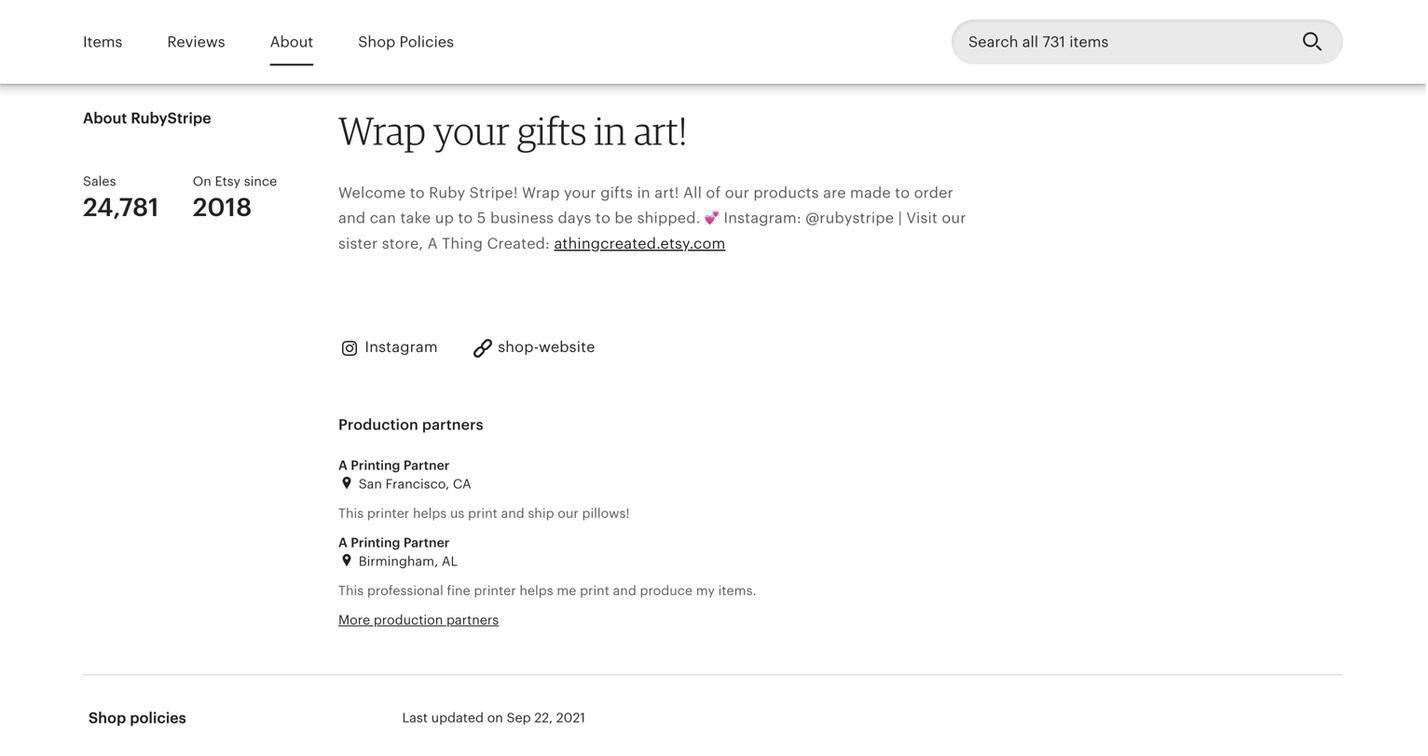 Task type: vqa. For each thing, say whether or not it's contained in the screenshot.
💕
yes



Task type: locate. For each thing, give the bounding box(es) containing it.
birmingham,
[[359, 554, 438, 569]]

0 horizontal spatial wrap
[[338, 107, 426, 154]]

this up more on the left
[[338, 584, 364, 599]]

this down san
[[338, 506, 364, 521]]

1 vertical spatial this
[[338, 584, 364, 599]]

wrap
[[338, 107, 426, 154], [522, 184, 560, 201]]

instagram link
[[338, 337, 438, 360]]

1 vertical spatial shop
[[89, 710, 126, 727]]

0 vertical spatial printing
[[351, 458, 400, 473]]

wrap up business
[[522, 184, 560, 201]]

partner up birmingham, al
[[403, 536, 450, 551]]

1 vertical spatial your
[[564, 184, 596, 201]]

0 vertical spatial partner
[[403, 458, 450, 473]]

a down production
[[338, 458, 348, 473]]

and left produce
[[613, 584, 636, 599]]

a printing partner up 'san francisco, ca'
[[338, 458, 450, 473]]

updated
[[431, 711, 484, 726]]

production partners
[[338, 417, 483, 434]]

shipped.
[[637, 210, 700, 227]]

in up be
[[594, 107, 627, 154]]

0 vertical spatial about
[[270, 33, 313, 50]]

gifts up be
[[601, 184, 633, 201]]

and
[[338, 210, 366, 227], [501, 506, 525, 521], [613, 584, 636, 599]]

1 printing from the top
[[351, 458, 400, 473]]

2 a printing partner from the top
[[338, 536, 450, 551]]

this for this professional fine printer helps me print and produce my items.
[[338, 584, 364, 599]]

1 horizontal spatial your
[[564, 184, 596, 201]]

2 printing from the top
[[351, 536, 400, 551]]

1 vertical spatial partners
[[446, 613, 499, 628]]

partners down fine
[[446, 613, 499, 628]]

professional
[[367, 584, 443, 599]]

1 vertical spatial gifts
[[601, 184, 633, 201]]

2 vertical spatial our
[[558, 506, 579, 521]]

1 this from the top
[[338, 506, 364, 521]]

san
[[359, 477, 382, 492]]

helps left me
[[520, 584, 553, 599]]

2021
[[556, 711, 585, 726]]

on
[[193, 174, 211, 189]]

0 horizontal spatial shop
[[89, 710, 126, 727]]

san francisco, ca
[[355, 477, 471, 492]]

us
[[450, 506, 464, 521]]

your
[[433, 107, 510, 154], [564, 184, 596, 201]]

2 horizontal spatial and
[[613, 584, 636, 599]]

1 vertical spatial about
[[83, 110, 127, 127]]

1 partner from the top
[[403, 458, 450, 473]]

0 horizontal spatial helps
[[413, 506, 447, 521]]

printer down san
[[367, 506, 409, 521]]

helps left the us
[[413, 506, 447, 521]]

1 horizontal spatial and
[[501, 506, 525, 521]]

reviews
[[167, 33, 225, 50]]

shop policies
[[89, 710, 186, 727]]

items
[[83, 33, 122, 50]]

in up the shipped.
[[637, 184, 650, 201]]

shop policies link
[[358, 20, 454, 64]]

our
[[725, 184, 749, 201], [942, 210, 966, 227], [558, 506, 579, 521]]

a printing partner up birmingham,
[[338, 536, 450, 551]]

helps
[[413, 506, 447, 521], [520, 584, 553, 599]]

business
[[490, 210, 554, 227]]

in
[[594, 107, 627, 154], [637, 184, 650, 201]]

athingcreated.etsy.com link
[[554, 235, 726, 252]]

printer
[[367, 506, 409, 521], [474, 584, 516, 599]]

a inside welcome to ruby stripe! wrap your gifts in art! all of our products are made to order and can take up to 5 business days to be shipped. 💕 instagram: @rubystripe | visit our sister store, a thing created:
[[427, 235, 438, 252]]

0 horizontal spatial in
[[594, 107, 627, 154]]

1 vertical spatial partner
[[403, 536, 450, 551]]

0 vertical spatial a printing partner
[[338, 458, 450, 473]]

0 vertical spatial a
[[427, 235, 438, 252]]

0 horizontal spatial your
[[433, 107, 510, 154]]

and up sister
[[338, 210, 366, 227]]

a
[[427, 235, 438, 252], [338, 458, 348, 473], [338, 536, 348, 551]]

2 this from the top
[[338, 584, 364, 599]]

art!
[[634, 107, 687, 154], [655, 184, 679, 201]]

1 vertical spatial a printing partner
[[338, 536, 450, 551]]

welcome
[[338, 184, 406, 201]]

1 horizontal spatial gifts
[[601, 184, 633, 201]]

shop
[[358, 33, 396, 50], [89, 710, 126, 727]]

website
[[539, 339, 595, 356]]

print right me
[[580, 584, 610, 599]]

partners up ca
[[422, 417, 483, 434]]

this
[[338, 506, 364, 521], [338, 584, 364, 599]]

policies
[[130, 710, 186, 727]]

wrap inside welcome to ruby stripe! wrap your gifts in art! all of our products are made to order and can take up to 5 business days to be shipped. 💕 instagram: @rubystripe | visit our sister store, a thing created:
[[522, 184, 560, 201]]

ship
[[528, 506, 554, 521]]

partner
[[403, 458, 450, 473], [403, 536, 450, 551]]

1 horizontal spatial printer
[[474, 584, 516, 599]]

2018
[[193, 193, 252, 222]]

printing for birmingham,
[[351, 536, 400, 551]]

a up more on the left
[[338, 536, 348, 551]]

0 vertical spatial our
[[725, 184, 749, 201]]

fine
[[447, 584, 470, 599]]

instagram:
[[724, 210, 802, 227]]

0 vertical spatial printer
[[367, 506, 409, 521]]

and left the ship
[[501, 506, 525, 521]]

1 horizontal spatial about
[[270, 33, 313, 50]]

shop for shop policies
[[89, 710, 126, 727]]

gifts up stripe!
[[517, 107, 587, 154]]

to up |
[[895, 184, 910, 201]]

printing up birmingham,
[[351, 536, 400, 551]]

to left be
[[596, 210, 611, 227]]

1 vertical spatial wrap
[[522, 184, 560, 201]]

0 vertical spatial gifts
[[517, 107, 587, 154]]

1 horizontal spatial wrap
[[522, 184, 560, 201]]

0 vertical spatial your
[[433, 107, 510, 154]]

to
[[410, 184, 425, 201], [895, 184, 910, 201], [458, 210, 473, 227], [596, 210, 611, 227]]

our right of
[[725, 184, 749, 201]]

1 horizontal spatial in
[[637, 184, 650, 201]]

printer right fine
[[474, 584, 516, 599]]

0 horizontal spatial gifts
[[517, 107, 587, 154]]

0 vertical spatial this
[[338, 506, 364, 521]]

1 a printing partner from the top
[[338, 458, 450, 473]]

your up stripe!
[[433, 107, 510, 154]]

2 vertical spatial a
[[338, 536, 348, 551]]

production
[[374, 613, 443, 628]]

your up days on the top of page
[[564, 184, 596, 201]]

0 horizontal spatial and
[[338, 210, 366, 227]]

athingcreated.etsy.com
[[554, 235, 726, 252]]

printing for san
[[351, 458, 400, 473]]

0 vertical spatial and
[[338, 210, 366, 227]]

art! up the shipped.
[[655, 184, 679, 201]]

produce
[[640, 584, 693, 599]]

partner up francisco,
[[403, 458, 450, 473]]

art! up all
[[634, 107, 687, 154]]

gifts inside welcome to ruby stripe! wrap your gifts in art! all of our products are made to order and can take up to 5 business days to be shipped. 💕 instagram: @rubystripe | visit our sister store, a thing created:
[[601, 184, 633, 201]]

1 vertical spatial printing
[[351, 536, 400, 551]]

partner for al
[[403, 536, 450, 551]]

our right visit on the right top
[[942, 210, 966, 227]]

1 horizontal spatial helps
[[520, 584, 553, 599]]

print
[[468, 506, 498, 521], [580, 584, 610, 599]]

0 vertical spatial print
[[468, 506, 498, 521]]

wrap up the welcome
[[338, 107, 426, 154]]

shop left policies
[[358, 33, 396, 50]]

1 horizontal spatial our
[[725, 184, 749, 201]]

1 vertical spatial helps
[[520, 584, 553, 599]]

printing
[[351, 458, 400, 473], [351, 536, 400, 551]]

since
[[244, 174, 277, 189]]

about
[[270, 33, 313, 50], [83, 110, 127, 127]]

0 horizontal spatial about
[[83, 110, 127, 127]]

to up the take
[[410, 184, 425, 201]]

stripe!
[[470, 184, 518, 201]]

1 horizontal spatial shop
[[358, 33, 396, 50]]

take
[[400, 210, 431, 227]]

visit
[[906, 210, 938, 227]]

welcome to ruby stripe! wrap your gifts in art! all of our products are made to order and can take up to 5 business days to be shipped. 💕 instagram: @rubystripe | visit our sister store, a thing created:
[[338, 184, 966, 252]]

0 vertical spatial shop
[[358, 33, 396, 50]]

partners
[[422, 417, 483, 434], [446, 613, 499, 628]]

0 horizontal spatial print
[[468, 506, 498, 521]]

this printer helps us print and ship our pillows!
[[338, 506, 630, 521]]

al
[[442, 554, 458, 569]]

sales
[[83, 174, 116, 189]]

0 vertical spatial art!
[[634, 107, 687, 154]]

our right the ship
[[558, 506, 579, 521]]

1 vertical spatial art!
[[655, 184, 679, 201]]

1 vertical spatial a
[[338, 458, 348, 473]]

me
[[557, 584, 576, 599]]

shop for shop policies
[[358, 33, 396, 50]]

1 vertical spatial our
[[942, 210, 966, 227]]

a printing partner
[[338, 458, 450, 473], [338, 536, 450, 551]]

5
[[477, 210, 486, 227]]

print right the us
[[468, 506, 498, 521]]

printing up san
[[351, 458, 400, 473]]

1 vertical spatial in
[[637, 184, 650, 201]]

2 partner from the top
[[403, 536, 450, 551]]

a down up
[[427, 235, 438, 252]]

2 vertical spatial and
[[613, 584, 636, 599]]

a printing partner for san
[[338, 458, 450, 473]]

shop left 'policies'
[[89, 710, 126, 727]]

1 vertical spatial print
[[580, 584, 610, 599]]



Task type: describe. For each thing, give the bounding box(es) containing it.
items.
[[718, 584, 757, 599]]

birmingham, al
[[355, 554, 458, 569]]

last
[[402, 711, 428, 726]]

24,781
[[83, 193, 159, 222]]

0 vertical spatial in
[[594, 107, 627, 154]]

partner for francisco,
[[403, 458, 450, 473]]

0 horizontal spatial printer
[[367, 506, 409, 521]]

about link
[[270, 20, 313, 64]]

created:
[[487, 235, 550, 252]]

this professional fine printer helps me print and produce my items.
[[338, 584, 757, 599]]

francisco,
[[386, 477, 449, 492]]

and inside welcome to ruby stripe! wrap your gifts in art! all of our products are made to order and can take up to 5 business days to be shipped. 💕 instagram: @rubystripe | visit our sister store, a thing created:
[[338, 210, 366, 227]]

rubystripe
[[131, 110, 211, 127]]

this for this printer helps us print and ship our pillows!
[[338, 506, 364, 521]]

order
[[914, 184, 954, 201]]

shop-website
[[498, 339, 595, 356]]

0 vertical spatial helps
[[413, 506, 447, 521]]

a for birmingham, al
[[338, 536, 348, 551]]

2 horizontal spatial our
[[942, 210, 966, 227]]

about for about rubystripe
[[83, 110, 127, 127]]

in inside welcome to ruby stripe! wrap your gifts in art! all of our products are made to order and can take up to 5 business days to be shipped. 💕 instagram: @rubystripe | visit our sister store, a thing created:
[[637, 184, 650, 201]]

about for about
[[270, 33, 313, 50]]

Search all 731 items text field
[[952, 20, 1287, 64]]

of
[[706, 184, 721, 201]]

22,
[[534, 711, 553, 726]]

days
[[558, 210, 592, 227]]

on
[[487, 711, 503, 726]]

store,
[[382, 235, 423, 252]]

ca
[[453, 477, 471, 492]]

are
[[823, 184, 846, 201]]

more
[[338, 613, 370, 628]]

ruby
[[429, 184, 465, 201]]

0 vertical spatial wrap
[[338, 107, 426, 154]]

to left 5
[[458, 210, 473, 227]]

can
[[370, 210, 396, 227]]

items link
[[83, 20, 122, 64]]

last updated on sep 22, 2021
[[402, 711, 585, 726]]

policies
[[399, 33, 454, 50]]

products
[[754, 184, 819, 201]]

1 vertical spatial and
[[501, 506, 525, 521]]

a for san francisco, ca
[[338, 458, 348, 473]]

production
[[338, 417, 418, 434]]

0 horizontal spatial our
[[558, 506, 579, 521]]

on etsy since 2018
[[193, 174, 277, 222]]

pillows!
[[582, 506, 630, 521]]

instagram
[[365, 339, 438, 356]]

my
[[696, 584, 715, 599]]

about rubystripe
[[83, 110, 211, 127]]

shop policies
[[358, 33, 454, 50]]

1 vertical spatial printer
[[474, 584, 516, 599]]

a printing partner for birmingham,
[[338, 536, 450, 551]]

more production partners
[[338, 613, 499, 628]]

your inside welcome to ruby stripe! wrap your gifts in art! all of our products are made to order and can take up to 5 business days to be shipped. 💕 instagram: @rubystripe | visit our sister store, a thing created:
[[564, 184, 596, 201]]

etsy
[[215, 174, 241, 189]]

shop-website link
[[472, 337, 595, 360]]

1 horizontal spatial print
[[580, 584, 610, 599]]

art! inside welcome to ruby stripe! wrap your gifts in art! all of our products are made to order and can take up to 5 business days to be shipped. 💕 instagram: @rubystripe | visit our sister store, a thing created:
[[655, 184, 679, 201]]

made
[[850, 184, 891, 201]]

thing
[[442, 235, 483, 252]]

be
[[615, 210, 633, 227]]

more production partners link
[[338, 613, 499, 628]]

all
[[683, 184, 702, 201]]

0 vertical spatial partners
[[422, 417, 483, 434]]

wrap your gifts in art!
[[338, 107, 687, 154]]

sister
[[338, 235, 378, 252]]

shop-
[[498, 339, 539, 356]]

|
[[898, 210, 902, 227]]

reviews link
[[167, 20, 225, 64]]

up
[[435, 210, 454, 227]]

💕
[[705, 210, 720, 227]]

sales 24,781
[[83, 174, 159, 222]]

@rubystripe
[[806, 210, 894, 227]]

sep
[[507, 711, 531, 726]]



